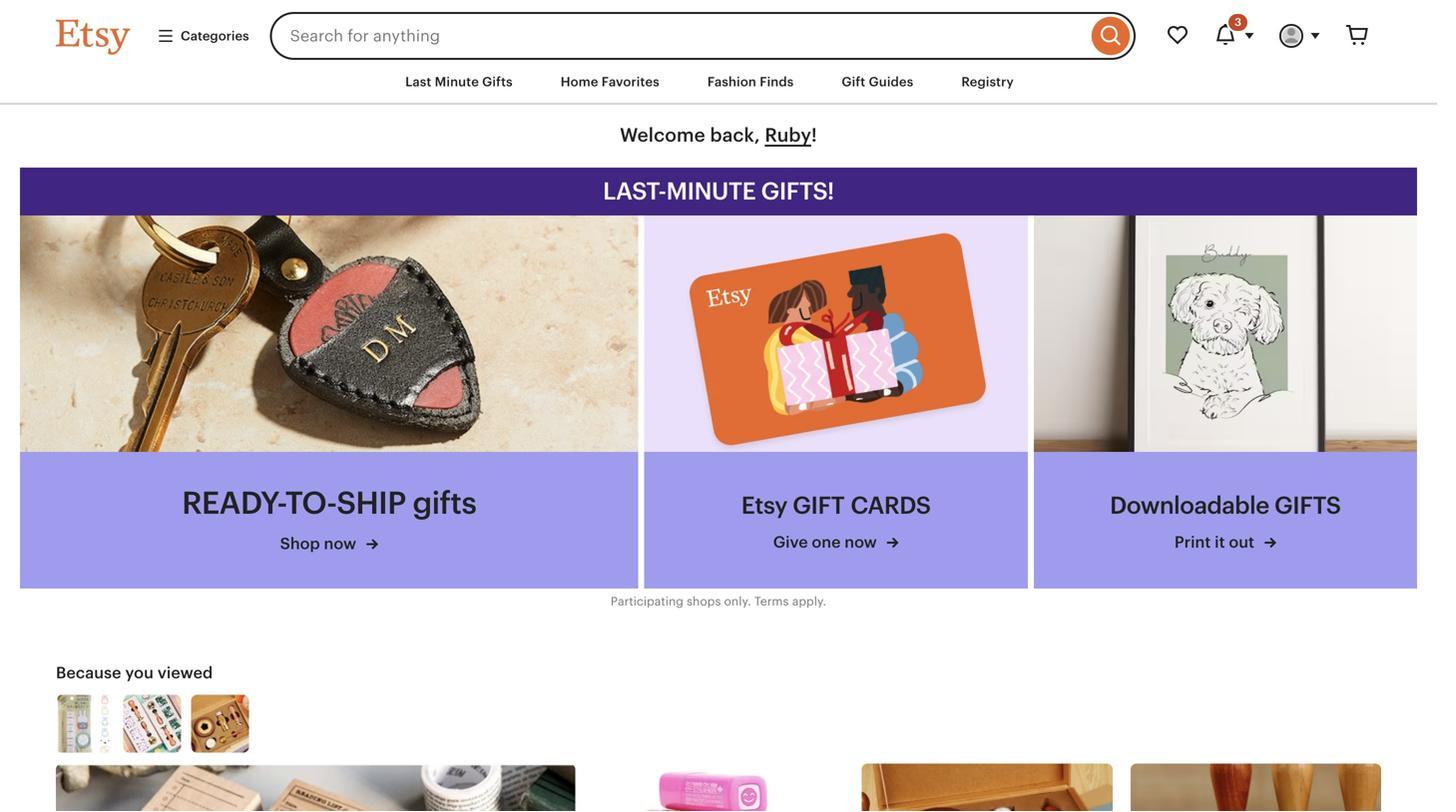 Task type: describe. For each thing, give the bounding box(es) containing it.
downloadable
[[1110, 492, 1269, 519]]

registry link
[[946, 64, 1029, 100]]

give one now link
[[736, 531, 936, 554]]

gifts
[[413, 485, 476, 521]]

it
[[1215, 533, 1225, 551]]

last-minute gifts! link
[[20, 167, 1417, 215]]

gifts
[[482, 74, 513, 89]]

3
[[1235, 16, 1241, 28]]

back,
[[710, 124, 760, 146]]

1 horizontal spatial now
[[845, 533, 877, 551]]

downloadable gifts
[[1110, 492, 1341, 519]]

etsy gift cards
[[741, 492, 931, 519]]

home favorites link
[[546, 64, 674, 100]]

give
[[773, 533, 808, 551]]

terms apply.
[[754, 595, 826, 608]]

last minute gifts link
[[390, 64, 528, 100]]

ready-to-ship gifts
[[182, 485, 476, 521]]

registry
[[961, 74, 1014, 89]]

a custom digital print of a white dog winking featuring the name "buddy" written in a cursive font on the top shown in a black frame. image
[[1034, 215, 1417, 452]]

wax seal stamp custom, wax seal stamp kit, custom wax seal for wedding invitation, personalised letter wax stamp, initial wax stamp set image
[[862, 764, 1113, 811]]

give one now
[[773, 533, 881, 551]]

one
[[812, 533, 841, 551]]

participating
[[611, 595, 684, 608]]

only.
[[724, 595, 751, 608]]

shops
[[687, 595, 721, 608]]

rubber planner stamps set, habit tracker stamps,book stamps for bullet journal, calendar wood stamp rubber,bujo stamps 18types image
[[56, 764, 575, 811]]

etsy
[[741, 492, 787, 519]]

gift guides link
[[827, 64, 928, 100]]

participating shops only. terms apply.
[[611, 595, 826, 608]]

ship
[[337, 485, 406, 521]]

fashion finds
[[707, 74, 794, 89]]

Search for anything text field
[[270, 12, 1087, 60]]

print it out
[[1175, 533, 1258, 551]]

welcome back, ruby !
[[620, 124, 817, 146]]

favorites
[[602, 74, 660, 89]]

print it out link
[[1105, 531, 1346, 554]]

none search field inside categories banner
[[270, 12, 1136, 60]]

!
[[811, 124, 817, 146]]

gift guides
[[842, 74, 913, 89]]

gifts
[[1274, 492, 1341, 519]]

home
[[561, 74, 598, 89]]

shop
[[280, 535, 320, 553]]

an orange holiday etsy gift card featuring an illustration of one person exchanging a wrapped gift with another person. image
[[644, 215, 1028, 452]]

0 horizontal spatial now
[[324, 535, 356, 553]]

gifts!
[[761, 178, 834, 205]]

ready-
[[182, 485, 285, 521]]

print
[[1175, 533, 1211, 551]]



Task type: vqa. For each thing, say whether or not it's contained in the screenshot.
only.
yes



Task type: locate. For each thing, give the bounding box(es) containing it.
viewed
[[158, 664, 213, 682]]

shop now link
[[182, 533, 476, 555]]

fashion
[[707, 74, 756, 89]]

personalised wax seal stamp, custom wax stamp for wedding invitation, initial logo wax seal, letter wax seal kit, family name wax stamp image
[[1131, 764, 1381, 811]]

now right one
[[845, 533, 877, 551]]

ruby link
[[765, 124, 811, 146]]

custom wax seal stamp kit for wedding invitation , custom wax stamp kit for gift , wax seal kit , initial wax seal stamp custom for gift image
[[191, 695, 249, 753]]

gift
[[842, 74, 866, 89]]

a black leather key chain guitar pick holder shown personalized with gold imprinted initials. image
[[20, 215, 638, 452]]

last-minute gifts!
[[603, 178, 834, 205]]

shop now
[[280, 535, 360, 553]]

minute
[[435, 74, 479, 89]]

out
[[1229, 533, 1254, 551]]

finds
[[760, 74, 794, 89]]

kodomo no kao| miffy| face| pochitto6| button| penetration stamp image
[[56, 695, 114, 753]]

ruby
[[765, 124, 811, 146]]

custom wax seal stamp for wedding invitation, personalised logo wax stamp seal, letter/initial wax stamp set, save the date wax seal kits image
[[123, 695, 181, 753]]

because you viewed
[[56, 664, 213, 682]]

now
[[845, 533, 877, 551], [324, 535, 356, 553]]

because
[[56, 664, 121, 682]]

home favorites
[[561, 74, 660, 89]]

you
[[125, 664, 154, 682]]

fashion finds link
[[692, 64, 809, 100]]

pilot frixion erasable self inking stamps image
[[593, 764, 844, 811]]

menu bar
[[20, 60, 1417, 105]]

3 button
[[1202, 12, 1267, 60]]

minute
[[666, 178, 756, 205]]

categories button
[[142, 18, 264, 54]]

to-
[[285, 485, 337, 521]]

menu bar containing last minute gifts
[[20, 60, 1417, 105]]

last-
[[603, 178, 666, 205]]

welcome
[[620, 124, 705, 146]]

categories banner
[[20, 0, 1417, 60]]

None search field
[[270, 12, 1136, 60]]

categories
[[181, 28, 249, 43]]

now right 'shop'
[[324, 535, 356, 553]]

last
[[405, 74, 432, 89]]

gift cards
[[793, 492, 931, 519]]

guides
[[869, 74, 913, 89]]

last minute gifts
[[405, 74, 513, 89]]



